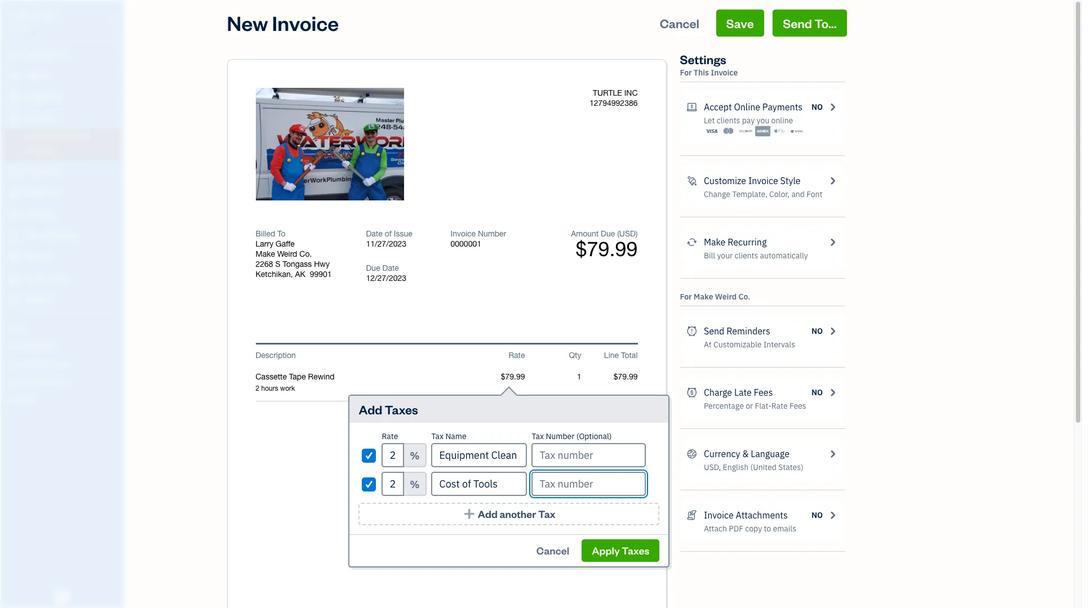 Task type: vqa. For each thing, say whether or not it's contained in the screenshot.
a in BUTTON
no



Task type: locate. For each thing, give the bounding box(es) containing it.
2 0.00 from the top
[[622, 505, 638, 514]]

0 vertical spatial usd
[[619, 229, 636, 238]]

usd,
[[704, 463, 721, 473]]

0 vertical spatial cancel
[[660, 15, 699, 31]]

0 vertical spatial send
[[783, 15, 812, 31]]

rate right or
[[772, 401, 788, 411]]

0 vertical spatial for
[[680, 68, 692, 78]]

chevronright image for charge late fees
[[828, 386, 838, 400]]

1 horizontal spatial number
[[546, 432, 575, 442]]

money image
[[7, 252, 21, 263]]

1 chevronright image from the top
[[828, 100, 838, 114]]

0 vertical spatial taxes
[[385, 402, 418, 418]]

clients
[[717, 116, 740, 126], [735, 251, 758, 261]]

description
[[256, 351, 296, 360]]

charge
[[704, 387, 732, 399]]

recurring
[[728, 237, 767, 248]]

2 horizontal spatial rate
[[772, 401, 788, 411]]

total right line
[[621, 351, 638, 360]]

change
[[704, 189, 731, 200]]

1 horizontal spatial co.
[[739, 292, 750, 302]]

1 vertical spatial inc
[[624, 88, 638, 98]]

0 horizontal spatial weird
[[277, 250, 297, 259]]

tax for tax number (optional)
[[532, 432, 544, 442]]

1 vertical spatial $79.99
[[614, 537, 638, 546]]

2 no from the top
[[812, 326, 823, 337]]

0 horizontal spatial cancel
[[537, 545, 569, 557]]

attach
[[704, 524, 727, 534]]

payment image
[[7, 166, 21, 178]]

2 vertical spatial due
[[532, 537, 547, 546]]

) inside amount due ( usd ) $79.99
[[636, 229, 638, 238]]

1 chevronright image from the top
[[828, 174, 838, 188]]

1 horizontal spatial fees
[[790, 401, 806, 411]]

1 horizontal spatial cancel button
[[650, 10, 710, 37]]

tongass
[[283, 260, 312, 269]]

tax inside button
[[538, 508, 556, 521]]

at customizable intervals
[[704, 340, 795, 350]]

cancel up settings
[[660, 15, 699, 31]]

this
[[694, 68, 709, 78]]

$79.99 inside amount due ( usd ) $79.99
[[576, 237, 638, 261]]

turtle inc 12794992386
[[590, 88, 638, 108]]

3 no from the top
[[812, 388, 823, 398]]

cancel
[[660, 15, 699, 31], [537, 545, 569, 557]]

fees
[[754, 387, 773, 399], [790, 401, 806, 411]]

add for add taxes
[[359, 402, 382, 418]]

taxes inside button
[[622, 545, 650, 557]]

to
[[277, 229, 286, 238]]

emails
[[773, 524, 796, 534]]

0 horizontal spatial number
[[478, 229, 506, 238]]

send up at
[[704, 326, 725, 337]]

1 vertical spatial usd
[[551, 537, 567, 546]]

let
[[704, 116, 715, 126]]

fees up flat-
[[754, 387, 773, 399]]

1 vertical spatial fees
[[790, 401, 806, 411]]

1 vertical spatial total
[[553, 495, 569, 504]]

send for send to...
[[783, 15, 812, 31]]

check image
[[364, 479, 374, 490]]

1 vertical spatial for
[[680, 292, 692, 302]]

$79.99
[[576, 237, 638, 261], [614, 537, 638, 546]]

apps image
[[8, 324, 121, 333]]

0 vertical spatial rate
[[509, 351, 525, 360]]

1 vertical spatial 0.00
[[622, 505, 638, 514]]

weird
[[277, 250, 297, 259], [715, 292, 737, 302]]

chevronright image
[[828, 174, 838, 188], [828, 325, 838, 338], [828, 386, 838, 400], [828, 448, 838, 461], [828, 509, 838, 523]]

(optional)
[[576, 432, 612, 442]]

0 horizontal spatial usd
[[551, 537, 567, 546]]

clients down accept
[[717, 116, 740, 126]]

invoices image
[[687, 509, 697, 523]]

you
[[757, 116, 770, 126]]

Tax name text field
[[431, 444, 527, 468]]

1 horizontal spatial taxes
[[622, 545, 650, 557]]

chevronright image
[[828, 100, 838, 114], [828, 236, 838, 249]]

0 vertical spatial $79.99
[[576, 237, 638, 261]]

number up enter an invoice # text field
[[478, 229, 506, 238]]

2 chevronright image from the top
[[828, 325, 838, 338]]

cancel button for apply taxes
[[526, 540, 580, 563]]

0 horizontal spatial add
[[359, 402, 382, 418]]

0.00 up 79.99
[[622, 473, 638, 482]]

0.00 down 79.99
[[622, 505, 638, 514]]

of
[[385, 229, 392, 238]]

0 vertical spatial clients
[[717, 116, 740, 126]]

0 horizontal spatial co.
[[299, 250, 312, 259]]

3 chevronright image from the top
[[828, 386, 838, 400]]

number up subtotal
[[546, 432, 575, 442]]

states)
[[779, 463, 804, 473]]

due inside due date 12/27/2023
[[366, 264, 380, 273]]

inc inside turtle inc 12794992386
[[624, 88, 638, 98]]

larry
[[256, 240, 273, 249]]

save button
[[716, 10, 764, 37]]

cancel button up settings
[[650, 10, 710, 37]]

1 no from the top
[[812, 102, 823, 112]]

accept
[[704, 101, 732, 113]]

1 vertical spatial number
[[546, 432, 575, 442]]

cancel for save
[[660, 15, 699, 31]]

for up latereminders icon
[[680, 292, 692, 302]]

taxes down enter an item description text field
[[385, 402, 418, 418]]

date left of
[[366, 229, 383, 238]]

0 horizontal spatial cancel button
[[526, 540, 580, 563]]

add for add another tax
[[478, 508, 498, 521]]

delete
[[303, 139, 330, 151]]

tax
[[431, 432, 444, 442], [532, 432, 544, 442], [557, 473, 569, 482], [538, 508, 556, 521]]

chevronright image for send reminders
[[828, 325, 838, 338]]

99901
[[310, 270, 332, 279]]

0 vertical spatial weird
[[277, 250, 297, 259]]

number for invoice
[[478, 229, 506, 238]]

1 horizontal spatial weird
[[715, 292, 737, 302]]

items and services image
[[8, 360, 121, 369]]

settings for this invoice
[[680, 51, 738, 78]]

1 vertical spatial chevronright image
[[828, 236, 838, 249]]

0 vertical spatial add
[[359, 402, 382, 418]]

Tax number text field
[[532, 472, 646, 497]]

cancel button down paid
[[526, 540, 580, 563]]

invoice attachments
[[704, 510, 788, 521]]

co. inside larry gaffe make weird co. 2268 s tongass hwy ketchikan, ak  99901
[[299, 250, 312, 259]]

rate up tax rate (percentage) text field
[[382, 432, 398, 442]]

apply taxes
[[592, 545, 650, 557]]

due left ( in the top right of the page
[[601, 229, 615, 238]]

make down larry
[[256, 250, 275, 259]]

0 vertical spatial inc
[[43, 10, 59, 21]]

) right ( in the top right of the page
[[636, 229, 638, 238]]

1 vertical spatial co.
[[739, 292, 750, 302]]

2 vertical spatial make
[[694, 292, 713, 302]]

customize invoice style
[[704, 175, 801, 187]]

add down enter an item description text field
[[359, 402, 382, 418]]

due up 12/27/2023
[[366, 264, 380, 273]]

qty
[[569, 351, 581, 360]]

total up paid
[[553, 495, 569, 504]]

0 vertical spatial turtle
[[9, 10, 41, 21]]

taxes for apply taxes
[[622, 545, 650, 557]]

number
[[478, 229, 506, 238], [546, 432, 575, 442]]

make up bill
[[704, 237, 726, 248]]

due down the another
[[532, 537, 547, 546]]

add
[[359, 402, 382, 418], [478, 508, 498, 521]]

1 vertical spatial taxes
[[622, 545, 650, 557]]

cancel for apply taxes
[[537, 545, 569, 557]]

dashboard image
[[7, 49, 21, 60]]

add inside button
[[478, 508, 498, 521]]

freshbooks image
[[53, 591, 71, 604]]

1 vertical spatial add
[[478, 508, 498, 521]]

1 vertical spatial rate
[[772, 401, 788, 411]]

currency
[[704, 449, 740, 460]]

1 horizontal spatial add
[[478, 508, 498, 521]]

0 vertical spatial fees
[[754, 387, 773, 399]]

1 vertical spatial send
[[704, 326, 725, 337]]

1 horizontal spatial cancel
[[660, 15, 699, 31]]

1 horizontal spatial turtle
[[593, 88, 622, 98]]

amount left ( in the top right of the page
[[571, 229, 599, 238]]

2 horizontal spatial due
[[601, 229, 615, 238]]

s
[[275, 260, 280, 269]]

Item Rate (USD) text field
[[500, 373, 525, 382]]

0 vertical spatial amount
[[571, 229, 599, 238]]

date up 12/27/2023
[[382, 264, 399, 273]]

co. up reminders
[[739, 292, 750, 302]]

cancel down paid
[[537, 545, 569, 557]]

chart image
[[7, 273, 21, 285]]

inc for turtle inc 12794992386
[[624, 88, 638, 98]]

main element
[[0, 0, 152, 609]]

weird up send reminders
[[715, 292, 737, 302]]

total
[[621, 351, 638, 360], [553, 495, 569, 504]]

amount for amount due usd )
[[503, 537, 530, 546]]

fees right flat-
[[790, 401, 806, 411]]

bill
[[704, 251, 715, 261]]

0 vertical spatial number
[[478, 229, 506, 238]]

pay
[[742, 116, 755, 126]]

tax left "name"
[[431, 432, 444, 442]]

0 vertical spatial cancel button
[[650, 10, 710, 37]]

5 chevronright image from the top
[[828, 509, 838, 523]]

make up latereminders icon
[[694, 292, 713, 302]]

make
[[704, 237, 726, 248], [256, 250, 275, 259], [694, 292, 713, 302]]

flat-
[[755, 401, 772, 411]]

turtle up 12794992386
[[593, 88, 622, 98]]

0 horizontal spatial rate
[[382, 432, 398, 442]]

send inside "button"
[[783, 15, 812, 31]]

1 horizontal spatial usd
[[619, 229, 636, 238]]

1 vertical spatial date
[[382, 264, 399, 273]]

1 vertical spatial make
[[256, 250, 275, 259]]

inc inside turtle inc owner
[[43, 10, 59, 21]]

amount down add another tax
[[503, 537, 530, 546]]

0 horizontal spatial send
[[704, 326, 725, 337]]

0 horizontal spatial due
[[366, 264, 380, 273]]

79.99 0.00
[[618, 495, 638, 514]]

Issue date in MM/DD/YYYY format text field
[[366, 240, 434, 249]]

automatically
[[760, 251, 808, 261]]

send left the to...
[[783, 15, 812, 31]]

1 horizontal spatial due
[[532, 537, 547, 546]]

&
[[743, 449, 749, 460]]

english
[[723, 463, 749, 473]]

chevronright image for make recurring
[[828, 236, 838, 249]]

0 vertical spatial co.
[[299, 250, 312, 259]]

send to... button
[[773, 10, 847, 37]]

rate for line total
[[509, 351, 525, 360]]

0 horizontal spatial turtle
[[9, 10, 41, 21]]

4 no from the top
[[812, 511, 823, 521]]

tax right the another
[[538, 508, 556, 521]]

0 vertical spatial due
[[601, 229, 615, 238]]

total inside total amount paid
[[553, 495, 569, 504]]

latefees image
[[687, 386, 697, 400]]

1 vertical spatial amount
[[524, 507, 551, 516]]

invoice inside settings for this invoice
[[711, 68, 738, 78]]

2 vertical spatial amount
[[503, 537, 530, 546]]

save
[[726, 15, 754, 31]]

rate up item rate (usd) text field
[[509, 351, 525, 360]]

subtotal
[[540, 450, 569, 459]]

tax for tax name
[[431, 432, 444, 442]]

0 horizontal spatial fees
[[754, 387, 773, 399]]

another
[[500, 508, 536, 521]]

date
[[366, 229, 383, 238], [382, 264, 399, 273]]

1 vertical spatial cancel button
[[526, 540, 580, 563]]

0 vertical spatial 0.00
[[622, 473, 638, 482]]

online
[[734, 101, 760, 113]]

tax down subtotal
[[557, 473, 569, 482]]

attach pdf copy to emails
[[704, 524, 796, 534]]

report image
[[7, 295, 21, 306]]

weird down the gaffe
[[277, 250, 297, 259]]

for left this
[[680, 68, 692, 78]]

clients down recurring
[[735, 251, 758, 261]]

2 chevronright image from the top
[[828, 236, 838, 249]]

0 horizontal spatial inc
[[43, 10, 59, 21]]

due inside amount due ( usd ) $79.99
[[601, 229, 615, 238]]

billed to
[[256, 229, 286, 238]]

paid
[[553, 507, 569, 516]]

bank image
[[789, 126, 805, 137]]

turtle inside turtle inc 12794992386
[[593, 88, 622, 98]]

inc
[[43, 10, 59, 21], [624, 88, 638, 98]]

1 vertical spatial cancel
[[537, 545, 569, 557]]

taxes right apply
[[622, 545, 650, 557]]

0 vertical spatial )
[[636, 229, 638, 238]]

pdf
[[729, 524, 744, 534]]

tax up subtotal
[[532, 432, 544, 442]]

due
[[601, 229, 615, 238], [366, 264, 380, 273], [532, 537, 547, 546]]

1 vertical spatial turtle
[[593, 88, 622, 98]]

turtle up owner
[[9, 10, 41, 21]]

1 horizontal spatial )
[[636, 229, 638, 238]]

1 horizontal spatial rate
[[509, 351, 525, 360]]

1 horizontal spatial send
[[783, 15, 812, 31]]

(united
[[751, 463, 777, 473]]

Enter an Item Name text field
[[256, 372, 469, 382]]

1 vertical spatial )
[[567, 537, 569, 546]]

co.
[[299, 250, 312, 259], [739, 292, 750, 302]]

turtle for turtle inc 12794992386
[[593, 88, 622, 98]]

0 vertical spatial chevronright image
[[828, 100, 838, 114]]

font
[[807, 189, 823, 200]]

plus image
[[463, 509, 476, 520]]

add another tax
[[478, 508, 556, 521]]

) down paid
[[567, 537, 569, 546]]

0.00 inside 79.99 0.00
[[622, 505, 638, 514]]

1 vertical spatial due
[[366, 264, 380, 273]]

paintbrush image
[[687, 174, 697, 188]]

1 for from the top
[[680, 68, 692, 78]]

tax for tax
[[557, 473, 569, 482]]

discover image
[[738, 126, 753, 137]]

2 vertical spatial rate
[[382, 432, 398, 442]]

and
[[792, 189, 805, 200]]

no for charge late fees
[[812, 388, 823, 398]]

timer image
[[7, 231, 21, 242]]

turtle inside turtle inc owner
[[9, 10, 41, 21]]

0 horizontal spatial total
[[553, 495, 569, 504]]

larry gaffe make weird co. 2268 s tongass hwy ketchikan, ak  99901
[[256, 240, 332, 279]]

co. up "tongass" at the left top
[[299, 250, 312, 259]]

add right plus image
[[478, 508, 498, 521]]

1 horizontal spatial inc
[[624, 88, 638, 98]]

amount left paid
[[524, 507, 551, 516]]

send
[[783, 15, 812, 31], [704, 326, 725, 337]]

Tax name text field
[[431, 472, 527, 497]]

rate
[[509, 351, 525, 360], [772, 401, 788, 411], [382, 432, 398, 442]]

apple pay image
[[772, 126, 788, 137]]

0 horizontal spatial taxes
[[385, 402, 418, 418]]

date of issue
[[366, 229, 412, 238]]

add another tax button
[[359, 503, 660, 526]]

amount inside amount due ( usd ) $79.99
[[571, 229, 599, 238]]

0 vertical spatial total
[[621, 351, 638, 360]]



Task type: describe. For each thing, give the bounding box(es) containing it.
color,
[[769, 189, 790, 200]]

invoice image
[[7, 113, 21, 125]]

language
[[751, 449, 790, 460]]

12/27/2023 button
[[366, 273, 434, 284]]

settings image
[[8, 396, 121, 405]]

expense image
[[7, 188, 21, 199]]

project image
[[7, 209, 21, 220]]

chevronright image for no
[[828, 100, 838, 114]]

percentage or flat-rate fees
[[704, 401, 806, 411]]

apply
[[592, 545, 620, 557]]

percentage
[[704, 401, 744, 411]]

line
[[604, 351, 619, 360]]

latereminders image
[[687, 325, 697, 338]]

amount due ( usd ) $79.99
[[571, 229, 638, 261]]

Line Total (USD) text field
[[613, 373, 638, 382]]

customize
[[704, 175, 746, 187]]

79.99
[[618, 495, 638, 504]]

no for invoice attachments
[[812, 511, 823, 521]]

new
[[227, 10, 268, 36]]

due for amount due usd )
[[532, 537, 547, 546]]

0 horizontal spatial )
[[567, 537, 569, 546]]

gaffe
[[276, 240, 295, 249]]

bill your clients automatically
[[704, 251, 808, 261]]

1 vertical spatial clients
[[735, 251, 758, 261]]

Item Quantity text field
[[565, 373, 581, 382]]

currency & language
[[704, 449, 790, 460]]

template,
[[732, 189, 768, 200]]

invoice number
[[451, 229, 506, 238]]

send to...
[[783, 15, 837, 31]]

currencyandlanguage image
[[687, 448, 697, 461]]

delete tax image
[[648, 449, 660, 462]]

check image
[[364, 450, 374, 462]]

1 vertical spatial weird
[[715, 292, 737, 302]]

line total
[[604, 351, 638, 360]]

number for tax
[[546, 432, 575, 442]]

1 horizontal spatial total
[[621, 351, 638, 360]]

rate for tax number (optional)
[[382, 432, 398, 442]]

cancel button for save
[[650, 10, 710, 37]]

charge late fees
[[704, 387, 773, 399]]

total amount paid
[[524, 495, 569, 516]]

bank connections image
[[8, 378, 121, 387]]

online
[[771, 116, 793, 126]]

refresh image
[[687, 236, 697, 249]]

client image
[[7, 70, 21, 82]]

mastercard image
[[721, 126, 736, 137]]

estimate image
[[7, 92, 21, 103]]

team members image
[[8, 342, 121, 351]]

tax name
[[431, 432, 467, 442]]

image
[[332, 139, 358, 151]]

name
[[446, 432, 467, 442]]

Tax number text field
[[532, 444, 646, 468]]

weird inside larry gaffe make weird co. 2268 s tongass hwy ketchikan, ak  99901
[[277, 250, 297, 259]]

american express image
[[755, 126, 770, 137]]

onlinesales image
[[687, 100, 697, 114]]

4 chevronright image from the top
[[828, 448, 838, 461]]

12794992386
[[590, 99, 638, 108]]

to...
[[815, 15, 837, 31]]

delete image
[[303, 139, 358, 151]]

owner
[[9, 23, 30, 31]]

turtle for turtle inc owner
[[9, 10, 41, 21]]

send reminders
[[704, 326, 770, 337]]

attachments
[[736, 510, 788, 521]]

12/27/2023
[[366, 274, 406, 283]]

settings
[[680, 51, 726, 67]]

due for amount due ( usd ) $79.99
[[601, 229, 615, 238]]

Enter an Item Description text field
[[256, 384, 469, 393]]

make inside larry gaffe make weird co. 2268 s tongass hwy ketchikan, ak  99901
[[256, 250, 275, 259]]

Enter an Invoice # text field
[[451, 240, 482, 249]]

issue
[[394, 229, 412, 238]]

accept online payments
[[704, 101, 803, 113]]

billed
[[256, 229, 275, 238]]

chevronright image for invoice attachments
[[828, 509, 838, 523]]

for inside settings for this invoice
[[680, 68, 692, 78]]

Tax Rate (Percentage) text field
[[382, 472, 404, 497]]

hwy
[[314, 260, 330, 269]]

no for accept online payments
[[812, 102, 823, 112]]

new invoice
[[227, 10, 339, 36]]

due date 12/27/2023
[[366, 264, 406, 283]]

2 for from the top
[[680, 292, 692, 302]]

reminders
[[727, 326, 770, 337]]

customizable
[[714, 340, 762, 350]]

0 vertical spatial make
[[704, 237, 726, 248]]

add taxes
[[359, 402, 418, 418]]

tax number (optional)
[[532, 432, 612, 442]]

style
[[780, 175, 801, 187]]

to
[[764, 524, 771, 534]]

apply taxes button
[[582, 540, 660, 563]]

intervals
[[764, 340, 795, 350]]

amount for amount due ( usd ) $79.99
[[571, 229, 599, 238]]

copy
[[745, 524, 762, 534]]

change template, color, and font
[[704, 189, 823, 200]]

usd inside amount due ( usd ) $79.99
[[619, 229, 636, 238]]

1 0.00 from the top
[[622, 473, 638, 482]]

date inside due date 12/27/2023
[[382, 264, 399, 273]]

your
[[717, 251, 733, 261]]

make recurring
[[704, 237, 767, 248]]

Tax Rate (Percentage) text field
[[382, 444, 404, 468]]

amount inside total amount paid
[[524, 507, 551, 516]]

no for send reminders
[[812, 326, 823, 337]]

for make weird co.
[[680, 292, 750, 302]]

turtle inc owner
[[9, 10, 59, 31]]

or
[[746, 401, 753, 411]]

taxes for add taxes
[[385, 402, 418, 418]]

send for send reminders
[[704, 326, 725, 337]]

visa image
[[704, 126, 719, 137]]

at
[[704, 340, 712, 350]]

amount due usd )
[[503, 537, 569, 546]]

inc for turtle inc owner
[[43, 10, 59, 21]]

0 vertical spatial date
[[366, 229, 383, 238]]

late
[[734, 387, 752, 399]]

(
[[617, 229, 619, 238]]

usd, english (united states)
[[704, 463, 804, 473]]

payments
[[763, 101, 803, 113]]



